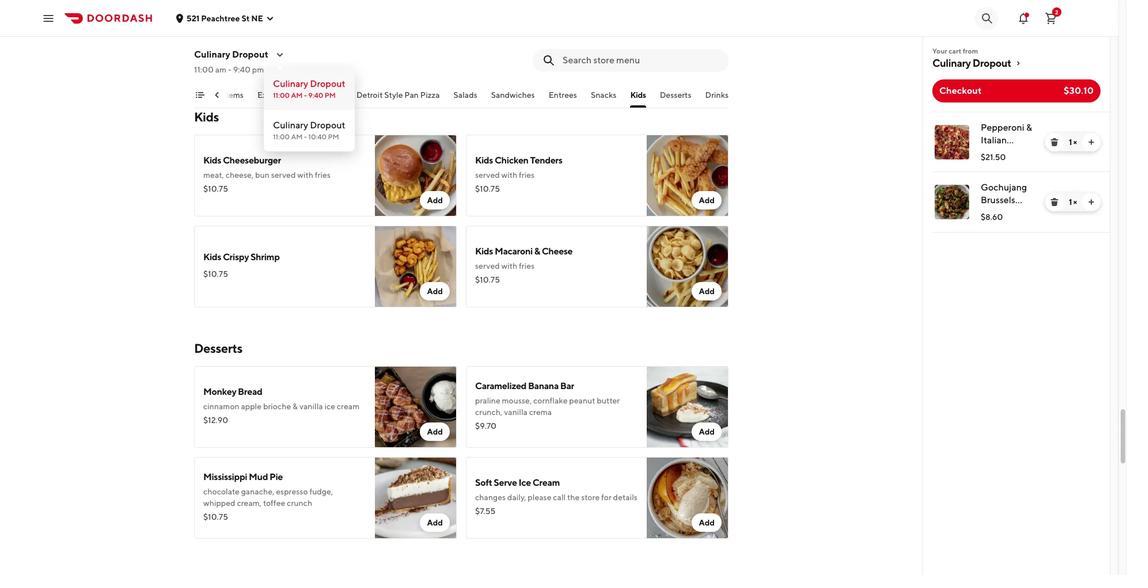 Task type: describe. For each thing, give the bounding box(es) containing it.
pm for culinary dropout 11:00 am - 10:40 pm
[[328, 132, 339, 141]]

add button for caramelized banana bar
[[692, 423, 722, 441]]

kids for chicken
[[475, 155, 493, 166]]

entrees
[[549, 90, 577, 100]]

mud
[[249, 472, 268, 483]]

monkey bread cinnamon apple brioche & vanilla ice cream $12.90
[[203, 387, 360, 425]]

salads button
[[454, 89, 477, 108]]

bar
[[560, 381, 574, 392]]

add for kids macaroni & cheese
[[699, 287, 715, 296]]

popular items button
[[193, 89, 244, 108]]

$8.60
[[981, 213, 1003, 222]]

10:40
[[308, 132, 327, 141]]

kids down popular items button in the top left of the page
[[194, 109, 219, 124]]

kids crispy shrimp
[[203, 252, 280, 263]]

am
[[215, 65, 226, 74]]

drinks button
[[705, 89, 729, 108]]

pan
[[405, 90, 419, 100]]

with inside kids cheeseburger meat, cheese, bun    served with fries $10.75
[[297, 170, 313, 180]]

items
[[223, 90, 244, 100]]

daily,
[[507, 493, 526, 502]]

banana
[[528, 381, 559, 392]]

mississippi
[[203, 472, 247, 483]]

butter
[[597, 396, 620, 406]]

store
[[581, 493, 600, 502]]

culinary dropout link
[[933, 56, 1101, 70]]

gochujang brussels sprouts image
[[935, 185, 969, 219]]

culinary dropout 11:00 am - 9:40 pm
[[273, 78, 345, 100]]

option group containing culinary dropout
[[264, 69, 355, 151]]

serve
[[494, 478, 517, 488]]

mississippi mud pie chocolate ganache, espresso fudge, whipped cream, toffee crunch $10.75
[[203, 472, 333, 522]]

brussels
[[981, 195, 1015, 206]]

fries inside kids macaroni & cheese served with fries $10.75
[[519, 262, 535, 271]]

$10.75 inside 'kids chicken tenders served with fries $10.75'
[[475, 184, 500, 194]]

0 vertical spatial 11:00
[[194, 65, 214, 74]]

sandwiches button
[[491, 89, 535, 108]]

your cart from
[[933, 47, 978, 55]]

am for culinary dropout 11:00 am - 10:40 pm
[[291, 132, 303, 141]]

crunch
[[287, 499, 312, 508]]

ice
[[325, 402, 335, 411]]

add for soft serve ice cream
[[699, 518, 715, 528]]

$10.75 inside kids cheeseburger meat, cheese, bun    served with fries $10.75
[[203, 184, 228, 194]]

from
[[963, 47, 978, 55]]

& inside button
[[315, 90, 320, 100]]

your
[[933, 47, 947, 55]]

9:40 inside culinary dropout 11:00 am - 9:40 pm
[[308, 91, 323, 100]]

Item Search search field
[[563, 54, 719, 67]]

fries inside 'kids chicken tenders served with fries $10.75'
[[519, 170, 535, 180]]

snacks
[[591, 90, 617, 100]]

whipped
[[203, 499, 235, 508]]

soft
[[475, 478, 492, 488]]

cinnamon
[[203, 402, 239, 411]]

1 horizontal spatial culinary dropout
[[933, 57, 1011, 69]]

bresaola image
[[375, 0, 457, 76]]

bresaola
[[203, 20, 238, 31]]

culinary inside culinary dropout 11:00 am - 9:40 pm
[[273, 78, 308, 89]]

culinary down cart at the top of the page
[[933, 57, 971, 69]]

pie
[[270, 472, 283, 483]]

dropout inside culinary dropout 11:00 am - 9:40 pm
[[310, 78, 345, 89]]

add for monkey bread
[[427, 427, 443, 437]]

extras
[[257, 90, 280, 100]]

popular
[[193, 90, 222, 100]]

crispy
[[223, 252, 249, 263]]

scroll menu navigation left image
[[213, 90, 222, 100]]

pizza inside button
[[420, 90, 440, 100]]

1 for pepperoni & italian sausage pizza
[[1069, 138, 1072, 147]]

kids for crispy
[[203, 252, 221, 263]]

the
[[567, 493, 580, 502]]

desserts button
[[660, 89, 692, 108]]

$9.70
[[475, 422, 497, 431]]

- for culinary dropout 11:00 am - 10:40 pm
[[304, 132, 307, 141]]

add button for mississippi mud pie
[[420, 514, 450, 532]]

ne
[[251, 14, 263, 23]]

dropout inside culinary dropout 11:00 am - 10:40 pm
[[310, 120, 345, 131]]

kids macaroni & cheese served with fries $10.75
[[475, 246, 573, 285]]

snacks button
[[591, 89, 617, 108]]

changes
[[475, 493, 506, 502]]

tenders
[[530, 155, 563, 166]]

sausage
[[981, 147, 1016, 158]]

caramelized
[[475, 381, 527, 392]]

$12.90
[[203, 416, 228, 425]]

soup
[[294, 90, 313, 100]]

pepperoni
[[981, 122, 1025, 133]]

peachtree
[[201, 14, 240, 23]]

pm for culinary dropout 11:00 am - 9:40 pm
[[325, 91, 336, 100]]

cheese,
[[226, 170, 254, 180]]

open menu image
[[41, 11, 55, 25]]

extras button
[[257, 89, 280, 108]]

style
[[384, 90, 403, 100]]

$30.10
[[1064, 85, 1094, 96]]

× for pepperoni & italian sausage pizza
[[1073, 138, 1077, 147]]

kids chicken tenders served with fries $10.75
[[475, 155, 563, 194]]

0 horizontal spatial desserts
[[194, 341, 242, 356]]

chocolate
[[203, 487, 240, 497]]

add for kids crispy shrimp
[[427, 287, 443, 296]]

dropout down from
[[973, 57, 1011, 69]]

served inside kids cheeseburger meat, cheese, bun    served with fries $10.75
[[271, 170, 296, 180]]

cart
[[949, 47, 962, 55]]

soft serve ice cream changes daily, please call the store for details $7.55
[[475, 478, 638, 516]]

cream
[[533, 478, 560, 488]]

served inside kids macaroni & cheese served with fries $10.75
[[475, 262, 500, 271]]

crema
[[529, 408, 552, 417]]

11:00 am - 9:40 pm
[[194, 65, 264, 74]]

meat,
[[203, 170, 224, 180]]

& inside pepperoni & italian sausage pizza
[[1026, 122, 1032, 133]]

toffee
[[263, 499, 285, 508]]

detroit
[[356, 90, 383, 100]]

kids cheeseburger image
[[375, 135, 457, 217]]

for
[[601, 493, 612, 502]]

mousse,
[[502, 396, 532, 406]]

2 button
[[1040, 7, 1063, 30]]

kids for cheeseburger
[[203, 155, 221, 166]]

caramelized banana bar image
[[647, 366, 729, 448]]

add button for kids crispy shrimp
[[420, 282, 450, 301]]

add for kids chicken tenders
[[699, 196, 715, 205]]



Task type: vqa. For each thing, say whether or not it's contained in the screenshot.
roasted inside the the Stop Beefin Beyond meat, roasted peppers, spiced smashed avocado, sriracha maple aioli $11.00
no



Task type: locate. For each thing, give the bounding box(es) containing it.
add button
[[420, 191, 450, 210], [692, 191, 722, 210], [420, 282, 450, 301], [692, 282, 722, 301], [420, 423, 450, 441], [692, 423, 722, 441], [420, 514, 450, 532], [692, 514, 722, 532]]

× for gochujang brussels sprouts
[[1073, 198, 1077, 207]]

1 × left add one to cart icon
[[1069, 198, 1077, 207]]

1 × for gochujang brussels sprouts
[[1069, 198, 1077, 207]]

0 vertical spatial 1
[[1069, 138, 1072, 147]]

italian
[[981, 135, 1007, 146]]

culinary dropout up the 11:00 am - 9:40 pm
[[194, 49, 268, 60]]

culinary up "am"
[[194, 49, 230, 60]]

$10.75 down the meat,
[[203, 184, 228, 194]]

11:00 left "am"
[[194, 65, 214, 74]]

& right brioche
[[293, 402, 298, 411]]

pm right soup
[[325, 91, 336, 100]]

kids crispy shrimp image
[[375, 226, 457, 308]]

add button for soft serve ice cream
[[692, 514, 722, 532]]

0 vertical spatial am
[[291, 91, 303, 100]]

share
[[322, 90, 343, 100]]

0 vertical spatial remove item from cart image
[[1050, 138, 1059, 147]]

show menu categories image
[[195, 90, 204, 100]]

salads
[[454, 90, 477, 100]]

bread
[[238, 387, 262, 397]]

2 1 × from the top
[[1069, 198, 1077, 207]]

- inside culinary dropout 11:00 am - 10:40 pm
[[304, 132, 307, 141]]

popular items
[[193, 90, 244, 100]]

with
[[297, 170, 313, 180], [501, 170, 517, 180], [501, 262, 517, 271]]

kids chicken tenders image
[[647, 135, 729, 217]]

remove item from cart image for pepperoni & italian sausage pizza
[[1050, 138, 1059, 147]]

with down chicken
[[501, 170, 517, 180]]

am for culinary dropout 11:00 am - 9:40 pm
[[291, 91, 303, 100]]

$7.55
[[475, 507, 496, 516]]

add button for kids cheeseburger
[[420, 191, 450, 210]]

11:00 left soup
[[273, 91, 290, 100]]

- inside culinary dropout 11:00 am - 9:40 pm
[[304, 91, 307, 100]]

vanilla down 'mousse,'
[[504, 408, 528, 417]]

0 vertical spatial ×
[[1073, 138, 1077, 147]]

2 vertical spatial -
[[304, 132, 307, 141]]

am left '10:40'
[[291, 132, 303, 141]]

1 × for pepperoni & italian sausage pizza
[[1069, 138, 1077, 147]]

am inside culinary dropout 11:00 am - 10:40 pm
[[291, 132, 303, 141]]

none radio containing culinary dropout
[[264, 110, 355, 151]]

11:00 inside culinary dropout 11:00 am - 9:40 pm
[[273, 91, 290, 100]]

& right soup
[[315, 90, 320, 100]]

soft serve ice cream image
[[647, 457, 729, 539]]

fries down chicken
[[519, 170, 535, 180]]

$10.75 down chicken
[[475, 184, 500, 194]]

2 items, open order cart image
[[1044, 11, 1058, 25]]

1 horizontal spatial pizza
[[981, 160, 1003, 171]]

bun
[[255, 170, 270, 180]]

vanilla left ice
[[299, 402, 323, 411]]

1 1 from the top
[[1069, 138, 1072, 147]]

1 × from the top
[[1073, 138, 1077, 147]]

pizza
[[420, 90, 440, 100], [981, 160, 1003, 171]]

sandwiches
[[491, 90, 535, 100]]

add button for kids macaroni & cheese
[[692, 282, 722, 301]]

11:00 inside culinary dropout 11:00 am - 10:40 pm
[[273, 132, 290, 141]]

menus image
[[275, 50, 285, 59]]

praline
[[475, 396, 500, 406]]

vanilla inside the monkey bread cinnamon apple brioche & vanilla ice cream $12.90
[[299, 402, 323, 411]]

with down macaroni
[[501, 262, 517, 271]]

drinks
[[705, 90, 729, 100]]

kids inside kids cheeseburger meat, cheese, bun    served with fries $10.75
[[203, 155, 221, 166]]

mississippi mud pie image
[[375, 457, 457, 539]]

$10.75 inside kids macaroni & cheese served with fries $10.75
[[475, 275, 500, 285]]

1 vertical spatial am
[[291, 132, 303, 141]]

with down '10:40'
[[297, 170, 313, 180]]

pepperoni & italian sausage pizza image
[[935, 125, 969, 160]]

option group
[[264, 69, 355, 151]]

list containing pepperoni & italian sausage pizza
[[923, 112, 1110, 233]]

vanilla
[[299, 402, 323, 411], [504, 408, 528, 417]]

0 vertical spatial -
[[228, 65, 231, 74]]

add for caramelized banana bar
[[699, 427, 715, 437]]

cream,
[[237, 499, 262, 508]]

1 vertical spatial ×
[[1073, 198, 1077, 207]]

desserts up monkey
[[194, 341, 242, 356]]

& left the cheese
[[534, 246, 540, 257]]

1 vertical spatial 1 ×
[[1069, 198, 1077, 207]]

1 horizontal spatial vanilla
[[504, 408, 528, 417]]

1 horizontal spatial 9:40
[[308, 91, 323, 100]]

vanilla inside "caramelized banana bar praline mousse, cornflake peanut butter crunch, vanilla crema $9.70"
[[504, 408, 528, 417]]

brioche
[[263, 402, 291, 411]]

pm
[[252, 65, 264, 74]]

1 vertical spatial pm
[[328, 132, 339, 141]]

1 vertical spatial 1
[[1069, 198, 1072, 207]]

apple
[[241, 402, 262, 411]]

$21.50
[[981, 153, 1006, 162]]

× left add one to cart icon
[[1073, 198, 1077, 207]]

dropout up share
[[310, 78, 345, 89]]

1 left add one to cart image
[[1069, 138, 1072, 147]]

1 horizontal spatial desserts
[[660, 90, 692, 100]]

add button for monkey bread
[[420, 423, 450, 441]]

fries
[[315, 170, 331, 180], [519, 170, 535, 180], [519, 262, 535, 271]]

0 vertical spatial desserts
[[660, 90, 692, 100]]

desserts left "drinks"
[[660, 90, 692, 100]]

& right pepperoni
[[1026, 122, 1032, 133]]

dropout
[[232, 49, 268, 60], [973, 57, 1011, 69], [310, 78, 345, 89], [310, 120, 345, 131]]

add one to cart image
[[1087, 198, 1096, 207]]

soup & share button
[[294, 89, 343, 108]]

pizza inside pepperoni & italian sausage pizza
[[981, 160, 1003, 171]]

culinary up soup
[[273, 78, 308, 89]]

served right bun
[[271, 170, 296, 180]]

with inside 'kids chicken tenders served with fries $10.75'
[[501, 170, 517, 180]]

2
[[1055, 8, 1059, 15]]

1 vertical spatial desserts
[[194, 341, 242, 356]]

0 horizontal spatial pizza
[[420, 90, 440, 100]]

kids up the meat,
[[203, 155, 221, 166]]

kids left crispy
[[203, 252, 221, 263]]

2 remove item from cart image from the top
[[1050, 198, 1059, 207]]

$10.75 down macaroni
[[475, 275, 500, 285]]

served inside 'kids chicken tenders served with fries $10.75'
[[475, 170, 500, 180]]

kids inside kids macaroni & cheese served with fries $10.75
[[475, 246, 493, 257]]

×
[[1073, 138, 1077, 147], [1073, 198, 1077, 207]]

pm inside culinary dropout 11:00 am - 10:40 pm
[[328, 132, 339, 141]]

kids
[[630, 90, 646, 100], [194, 109, 219, 124], [203, 155, 221, 166], [475, 155, 493, 166], [475, 246, 493, 257], [203, 252, 221, 263]]

culinary
[[194, 49, 230, 60], [933, 57, 971, 69], [273, 78, 308, 89], [273, 120, 308, 131]]

macaroni
[[495, 246, 533, 257]]

served down chicken
[[475, 170, 500, 180]]

1 × left add one to cart image
[[1069, 138, 1077, 147]]

details
[[613, 493, 638, 502]]

with inside kids macaroni & cheese served with fries $10.75
[[501, 262, 517, 271]]

kids cheeseburger meat, cheese, bun    served with fries $10.75
[[203, 155, 331, 194]]

monkey bread image
[[375, 366, 457, 448]]

list
[[923, 112, 1110, 233]]

served down macaroni
[[475, 262, 500, 271]]

notification bell image
[[1017, 11, 1030, 25]]

soup & share
[[294, 90, 343, 100]]

1 vertical spatial 9:40
[[308, 91, 323, 100]]

0 vertical spatial 9:40
[[233, 65, 251, 74]]

gochujang brussels sprouts $8.60
[[981, 182, 1027, 222]]

none radio containing culinary dropout
[[264, 69, 355, 110]]

0 horizontal spatial 9:40
[[233, 65, 251, 74]]

11:00 for culinary dropout 11:00 am - 10:40 pm
[[273, 132, 290, 141]]

remove item from cart image left add one to cart image
[[1050, 138, 1059, 147]]

521
[[187, 14, 200, 23]]

add for kids cheeseburger
[[427, 196, 443, 205]]

cornflake
[[533, 396, 568, 406]]

cheeseburger
[[223, 155, 281, 166]]

kids left macaroni
[[475, 246, 493, 257]]

fries down '10:40'
[[315, 170, 331, 180]]

1 am from the top
[[291, 91, 303, 100]]

0 horizontal spatial vanilla
[[299, 402, 323, 411]]

gochujang
[[981, 182, 1027, 193]]

culinary down soup
[[273, 120, 308, 131]]

pm inside culinary dropout 11:00 am - 9:40 pm
[[325, 91, 336, 100]]

1 for gochujang brussels sprouts
[[1069, 198, 1072, 207]]

dropout up '10:40'
[[310, 120, 345, 131]]

521 peachtree st ne
[[187, 14, 263, 23]]

ganache,
[[241, 487, 274, 497]]

kids left chicken
[[475, 155, 493, 166]]

& inside the monkey bread cinnamon apple brioche & vanilla ice cream $12.90
[[293, 402, 298, 411]]

None radio
[[264, 110, 355, 151]]

× left add one to cart image
[[1073, 138, 1077, 147]]

add
[[427, 196, 443, 205], [699, 196, 715, 205], [427, 287, 443, 296], [699, 287, 715, 296], [427, 427, 443, 437], [699, 427, 715, 437], [427, 518, 443, 528], [699, 518, 715, 528]]

2 1 from the top
[[1069, 198, 1072, 207]]

$10.75 down crispy
[[203, 270, 228, 279]]

1 1 × from the top
[[1069, 138, 1077, 147]]

1 vertical spatial remove item from cart image
[[1050, 198, 1059, 207]]

monkey
[[203, 387, 236, 397]]

am
[[291, 91, 303, 100], [291, 132, 303, 141]]

please
[[528, 493, 552, 502]]

culinary dropout
[[194, 49, 268, 60], [933, 57, 1011, 69]]

fudge,
[[310, 487, 333, 497]]

served
[[271, 170, 296, 180], [475, 170, 500, 180], [475, 262, 500, 271]]

2 × from the top
[[1073, 198, 1077, 207]]

remove item from cart image
[[1050, 138, 1059, 147], [1050, 198, 1059, 207]]

espresso
[[276, 487, 308, 497]]

peanut
[[569, 396, 595, 406]]

pizza right pan
[[420, 90, 440, 100]]

dropout up pm
[[232, 49, 268, 60]]

0 vertical spatial 1 ×
[[1069, 138, 1077, 147]]

add button for kids chicken tenders
[[692, 191, 722, 210]]

cream
[[337, 402, 360, 411]]

1 vertical spatial pizza
[[981, 160, 1003, 171]]

None radio
[[264, 69, 355, 110]]

& inside kids macaroni & cheese served with fries $10.75
[[534, 246, 540, 257]]

kids right snacks
[[630, 90, 646, 100]]

1 vertical spatial -
[[304, 91, 307, 100]]

detroit style pan pizza
[[356, 90, 440, 100]]

add for mississippi mud pie
[[427, 518, 443, 528]]

pepperoni & italian sausage pizza
[[981, 122, 1032, 171]]

culinary dropout down from
[[933, 57, 1011, 69]]

0 vertical spatial pizza
[[420, 90, 440, 100]]

- right "am"
[[228, 65, 231, 74]]

9:40
[[233, 65, 251, 74], [308, 91, 323, 100]]

pizza down sausage
[[981, 160, 1003, 171]]

kids for macaroni
[[475, 246, 493, 257]]

521 peachtree st ne button
[[175, 14, 275, 23]]

2 vertical spatial 11:00
[[273, 132, 290, 141]]

$10.75
[[203, 184, 228, 194], [475, 184, 500, 194], [203, 270, 228, 279], [475, 275, 500, 285], [203, 513, 228, 522]]

am right extras
[[291, 91, 303, 100]]

add one to cart image
[[1087, 138, 1096, 147]]

11:00 for culinary dropout 11:00 am - 9:40 pm
[[273, 91, 290, 100]]

entrees button
[[549, 89, 577, 108]]

- left share
[[304, 91, 307, 100]]

shrimp
[[251, 252, 280, 263]]

pm right '10:40'
[[328, 132, 339, 141]]

fries inside kids cheeseburger meat, cheese, bun    served with fries $10.75
[[315, 170, 331, 180]]

fries down macaroni
[[519, 262, 535, 271]]

kids macaroni & cheese image
[[647, 226, 729, 308]]

2 am from the top
[[291, 132, 303, 141]]

culinary dropout 11:00 am - 10:40 pm
[[273, 120, 345, 141]]

checkout
[[939, 85, 982, 96]]

$10.75 down whipped
[[203, 513, 228, 522]]

- for culinary dropout 11:00 am - 9:40 pm
[[304, 91, 307, 100]]

crunch,
[[475, 408, 503, 417]]

0 vertical spatial pm
[[325, 91, 336, 100]]

0 horizontal spatial culinary dropout
[[194, 49, 268, 60]]

$10.75 inside mississippi mud pie chocolate ganache, espresso fudge, whipped cream, toffee crunch $10.75
[[203, 513, 228, 522]]

am inside culinary dropout 11:00 am - 9:40 pm
[[291, 91, 303, 100]]

- left '10:40'
[[304, 132, 307, 141]]

11:00 left '10:40'
[[273, 132, 290, 141]]

remove item from cart image left add one to cart icon
[[1050, 198, 1059, 207]]

caramelized banana bar praline mousse, cornflake peanut butter crunch, vanilla crema $9.70
[[475, 381, 620, 431]]

1 vertical spatial 11:00
[[273, 91, 290, 100]]

kids inside 'kids chicken tenders served with fries $10.75'
[[475, 155, 493, 166]]

detroit style pan pizza button
[[356, 89, 440, 108]]

remove item from cart image for gochujang brussels sprouts
[[1050, 198, 1059, 207]]

1 remove item from cart image from the top
[[1050, 138, 1059, 147]]

11:00
[[194, 65, 214, 74], [273, 91, 290, 100], [273, 132, 290, 141]]

1 left add one to cart icon
[[1069, 198, 1072, 207]]

culinary inside culinary dropout 11:00 am - 10:40 pm
[[273, 120, 308, 131]]



